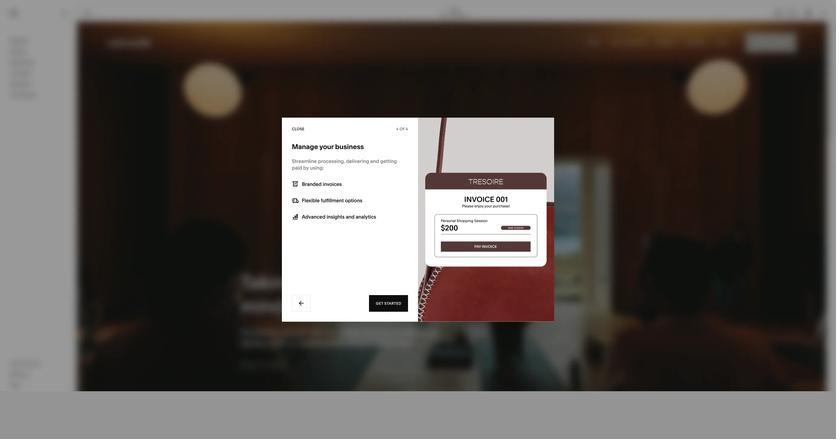 Task type: locate. For each thing, give the bounding box(es) containing it.
your
[[320, 143, 334, 151]]

and
[[370, 158, 379, 164], [346, 214, 355, 220]]

website
[[10, 38, 29, 44]]

streamline
[[292, 158, 317, 164]]

1 vertical spatial and
[[346, 214, 355, 220]]

asset library
[[10, 361, 40, 367]]

website link
[[10, 37, 67, 44]]

flexible
[[302, 197, 320, 204]]

4 left of at the top left
[[397, 127, 399, 131]]

page
[[440, 13, 449, 18]]

1 horizontal spatial and
[[370, 158, 379, 164]]

4 right of at the top left
[[406, 127, 408, 131]]

scheduling
[[10, 92, 36, 98]]

settings link
[[10, 371, 67, 378]]

selling link
[[10, 48, 67, 55]]

0 horizontal spatial 4
[[397, 127, 399, 131]]

analytics
[[10, 81, 31, 87]]

and right 'insights'
[[346, 214, 355, 220]]

contacts
[[10, 70, 31, 76]]

using:
[[310, 165, 324, 171]]

edit button
[[80, 8, 97, 19]]

0 vertical spatial and
[[370, 158, 379, 164]]

manage
[[292, 143, 318, 151]]

delivering
[[346, 158, 369, 164]]

tab list
[[771, 8, 799, 18]]

getting
[[380, 158, 397, 164]]

1 horizontal spatial 4
[[406, 127, 408, 131]]

fulfillment
[[321, 197, 344, 204]]

edit
[[84, 11, 93, 15]]

0 horizontal spatial and
[[346, 214, 355, 220]]

scheduling link
[[10, 92, 67, 99]]

asset library link
[[10, 360, 67, 368]]

4
[[397, 127, 399, 131], [406, 127, 408, 131]]

settings
[[10, 371, 29, 378]]

home
[[449, 8, 460, 13]]

get
[[376, 301, 383, 306]]

and left getting
[[370, 158, 379, 164]]

options
[[345, 197, 363, 204]]

paid
[[292, 165, 302, 171]]

published
[[452, 13, 469, 18]]

branded invoices
[[302, 181, 342, 187]]

business
[[335, 143, 364, 151]]

library
[[24, 361, 40, 367]]

and inside streamline processing, delivering and getting paid by using:
[[370, 158, 379, 164]]



Task type: vqa. For each thing, say whether or not it's contained in the screenshot.
analytics
yes



Task type: describe. For each thing, give the bounding box(es) containing it.
branded
[[302, 181, 322, 187]]

get started
[[376, 301, 402, 306]]

help
[[10, 382, 21, 388]]

marketing link
[[10, 59, 67, 66]]

selling
[[10, 48, 26, 54]]

of
[[400, 127, 405, 131]]

analytics
[[356, 214, 376, 220]]

contacts link
[[10, 70, 67, 77]]

4 of 4
[[397, 127, 408, 131]]

insights
[[327, 214, 345, 220]]

flexible fulfillment options
[[302, 197, 363, 204]]

2 4 from the left
[[406, 127, 408, 131]]

by
[[303, 165, 309, 171]]

advanced insights and analytics
[[302, 214, 376, 220]]

analytics link
[[10, 81, 67, 88]]

marketing
[[10, 59, 33, 65]]

asset
[[10, 361, 23, 367]]

1 4 from the left
[[397, 127, 399, 131]]

invoices
[[323, 181, 342, 187]]

get started button
[[369, 295, 408, 312]]

manage your business
[[292, 143, 364, 151]]

close
[[292, 127, 305, 131]]

processing,
[[318, 158, 345, 164]]

started
[[384, 301, 402, 306]]

help link
[[10, 382, 21, 389]]

home page · published
[[440, 8, 469, 18]]

·
[[450, 13, 451, 18]]

advanced
[[302, 214, 326, 220]]

streamline processing, delivering and getting paid by using:
[[292, 158, 397, 171]]

close button
[[292, 124, 305, 135]]



